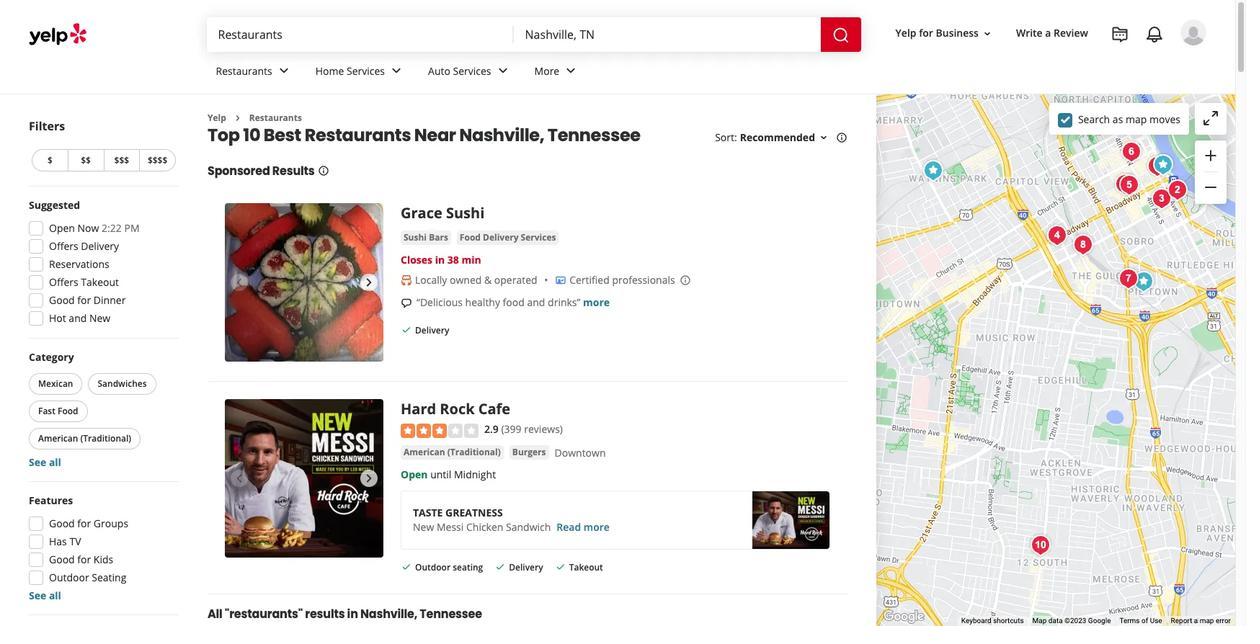 Task type: describe. For each thing, give the bounding box(es) containing it.
has
[[49, 535, 67, 549]]

0 vertical spatial american (traditional)
[[38, 432, 131, 445]]

2.9 (399 reviews)
[[484, 423, 563, 436]]

$
[[48, 154, 52, 166]]

38
[[447, 253, 459, 267]]

data
[[1049, 617, 1063, 625]]

terms of use link
[[1120, 617, 1162, 625]]

write a review link
[[1010, 21, 1094, 46]]

bad axe throwing - nashville image
[[1129, 267, 1158, 296]]

offers for offers delivery
[[49, 239, 78, 253]]

more link
[[523, 52, 591, 94]]

restaurants inside the business categories element
[[216, 64, 272, 78]]

category
[[29, 350, 74, 364]]

top 10 best restaurants near nashville, tennessee
[[208, 124, 641, 147]]

taste greatness new messi chicken sandwich read more
[[413, 506, 610, 534]]

burgers button
[[509, 445, 549, 460]]

delivery inside button
[[483, 232, 519, 244]]

zoom out image
[[1202, 179, 1220, 196]]

hard rock cafe
[[401, 400, 510, 419]]

dinner
[[94, 293, 126, 307]]

fast
[[38, 405, 55, 417]]

open until midnight
[[401, 468, 496, 481]]

1 horizontal spatial american (traditional) button
[[401, 445, 504, 460]]

fast food button
[[29, 401, 88, 422]]

1 vertical spatial food
[[58, 405, 78, 417]]

downtown
[[555, 446, 606, 460]]

0 vertical spatial sushi
[[446, 204, 485, 223]]

milk and honey nashville image
[[1069, 231, 1098, 259]]

1 vertical spatial takeout
[[569, 561, 603, 574]]

map
[[1033, 617, 1047, 625]]

slideshow element for grace sushi
[[225, 204, 383, 362]]

auto
[[428, 64, 450, 78]]

seating
[[453, 561, 483, 574]]

write a review
[[1016, 26, 1088, 40]]

good for groups
[[49, 517, 128, 530]]

the twelve thirty club image
[[1115, 171, 1144, 200]]

offers takeout
[[49, 275, 119, 289]]

google
[[1088, 617, 1111, 625]]

16 locally owned v2 image
[[401, 275, 412, 286]]

yelp for business button
[[890, 21, 999, 46]]

more
[[534, 64, 559, 78]]

$$$$ button
[[139, 149, 176, 172]]

good for good for dinner
[[49, 293, 75, 307]]

$$ button
[[68, 149, 103, 172]]

mexican
[[38, 378, 73, 390]]

16 info v2 image
[[318, 165, 329, 177]]

rock
[[440, 400, 475, 419]]

error
[[1216, 617, 1231, 625]]

services for auto services
[[453, 64, 491, 78]]

none field find
[[218, 27, 502, 43]]

sandwich
[[506, 520, 551, 534]]

best
[[264, 124, 301, 147]]

hard rock cafe image
[[1149, 151, 1178, 179]]

use
[[1150, 617, 1162, 625]]

(399
[[501, 423, 522, 436]]

hot and new
[[49, 311, 110, 325]]

see all button for category
[[29, 456, 61, 469]]

cafe
[[478, 400, 510, 419]]

keyboard shortcuts button
[[961, 616, 1024, 626]]

sandwiches button
[[88, 373, 156, 395]]

see all for category
[[29, 456, 61, 469]]

offers for offers takeout
[[49, 275, 78, 289]]

read
[[557, 520, 581, 534]]

the stillery image
[[1143, 152, 1172, 181]]

operated
[[494, 273, 537, 287]]

for for kids
[[77, 553, 91, 567]]

sushi bars link
[[401, 231, 451, 245]]

$$
[[81, 154, 91, 166]]

greatness
[[445, 506, 503, 520]]

1 vertical spatial tennessee
[[420, 606, 482, 623]]

until
[[430, 468, 451, 481]]

food delivery services
[[460, 232, 556, 244]]

reviews)
[[524, 423, 563, 436]]

a for write
[[1045, 26, 1051, 40]]

expand map image
[[1202, 109, 1220, 127]]

near
[[414, 124, 456, 147]]

american inside "american (traditional)" link
[[404, 446, 445, 458]]

etch image
[[1147, 185, 1176, 213]]

business
[[936, 26, 979, 40]]

for for dinner
[[77, 293, 91, 307]]

services inside button
[[521, 232, 556, 244]]

more inside taste greatness new messi chicken sandwich read more
[[584, 520, 610, 534]]

auto services
[[428, 64, 491, 78]]

open for sponsored results
[[401, 468, 428, 481]]

1 horizontal spatial tennessee
[[548, 124, 641, 147]]

food delivery services link
[[457, 231, 559, 245]]

certified
[[570, 273, 610, 287]]

healthy
[[465, 296, 500, 310]]

&
[[484, 273, 492, 287]]

burgers
[[512, 446, 546, 458]]

offers delivery
[[49, 239, 119, 253]]

all "restaurants" results in nashville, tennessee
[[208, 606, 482, 623]]

good for good for groups
[[49, 517, 75, 530]]

16 chevron down v2 image
[[818, 132, 830, 144]]

mexican button
[[29, 373, 83, 395]]

results
[[305, 606, 345, 623]]

group containing category
[[26, 350, 179, 470]]

a for report
[[1194, 617, 1198, 625]]

0 vertical spatial restaurants link
[[204, 52, 304, 94]]

"delicious
[[417, 296, 463, 310]]

suggested
[[29, 198, 80, 212]]

0 vertical spatial nashville,
[[459, 124, 544, 147]]

24 chevron down v2 image
[[388, 62, 405, 80]]

1 horizontal spatial (traditional)
[[447, 446, 501, 458]]

outdoor for outdoor seating
[[415, 561, 451, 574]]

1 vertical spatial in
[[347, 606, 358, 623]]

see all for features
[[29, 589, 61, 603]]

all for features
[[49, 589, 61, 603]]

terms
[[1120, 617, 1140, 625]]

new for hot and new
[[89, 311, 110, 325]]

locally owned & operated
[[415, 273, 537, 287]]

map data ©2023 google
[[1033, 617, 1111, 625]]

hot
[[49, 311, 66, 325]]

now
[[78, 221, 99, 235]]

google image
[[880, 608, 928, 626]]

tv
[[69, 535, 81, 549]]

notifications image
[[1146, 26, 1163, 43]]

restaurants right 16 chevron right v2 icon
[[249, 112, 302, 124]]

0 horizontal spatial american
[[38, 432, 78, 445]]

owned
[[450, 273, 482, 287]]

sixty vines image
[[1111, 170, 1140, 199]]

locally
[[415, 273, 447, 287]]

0 horizontal spatial and
[[69, 311, 87, 325]]

yelp for yelp for business
[[896, 26, 917, 40]]

all for category
[[49, 456, 61, 469]]

the hampton social - nashville image
[[1163, 176, 1192, 205]]

grace
[[401, 204, 442, 223]]

min
[[462, 253, 481, 267]]

24 chevron down v2 image for restaurants
[[275, 62, 292, 80]]

write
[[1016, 26, 1043, 40]]

the butter milk ranch image
[[1026, 531, 1055, 560]]



Task type: vqa. For each thing, say whether or not it's contained in the screenshot.
second all from the top of the page
yes



Task type: locate. For each thing, give the bounding box(es) containing it.
0 vertical spatial good
[[49, 293, 75, 307]]

0 vertical spatial offers
[[49, 239, 78, 253]]

offers up reservations
[[49, 239, 78, 253]]

hard rock cafe image
[[225, 400, 383, 558]]

0 vertical spatial 16 checkmark v2 image
[[401, 324, 412, 336]]

0 horizontal spatial (traditional)
[[80, 432, 131, 445]]

tennessee
[[548, 124, 641, 147], [420, 606, 482, 623]]

group
[[1195, 141, 1227, 204], [25, 198, 179, 330], [26, 350, 179, 470], [25, 494, 179, 603]]

0 vertical spatial slideshow element
[[225, 204, 383, 362]]

restaurants up 16 info v2 image
[[305, 124, 411, 147]]

1 horizontal spatial food
[[460, 232, 481, 244]]

new for taste greatness new messi chicken sandwich read more
[[413, 520, 434, 534]]

2 24 chevron down v2 image from the left
[[494, 62, 511, 80]]

1 vertical spatial new
[[413, 520, 434, 534]]

grace sushi
[[401, 204, 485, 223]]

recommended
[[740, 131, 815, 144]]

as
[[1113, 112, 1123, 126]]

midnight
[[454, 468, 496, 481]]

0 horizontal spatial tennessee
[[420, 606, 482, 623]]

1 slideshow element from the top
[[225, 204, 383, 362]]

0 vertical spatial takeout
[[81, 275, 119, 289]]

1 horizontal spatial yelp
[[896, 26, 917, 40]]

1 vertical spatial american
[[404, 446, 445, 458]]

food right fast
[[58, 405, 78, 417]]

nashville, right results
[[360, 606, 417, 623]]

1 horizontal spatial services
[[453, 64, 491, 78]]

0 horizontal spatial none field
[[218, 27, 502, 43]]

group containing features
[[25, 494, 179, 603]]

and right food
[[527, 296, 545, 310]]

0 vertical spatial yelp
[[896, 26, 917, 40]]

2 all from the top
[[49, 589, 61, 603]]

0 vertical spatial see all button
[[29, 456, 61, 469]]

next image
[[360, 274, 378, 291], [360, 470, 378, 488]]

0 horizontal spatial map
[[1126, 112, 1147, 126]]

24 chevron down v2 image right more
[[562, 62, 580, 80]]

services up operated
[[521, 232, 556, 244]]

restaurants link up 16 chevron right v2 icon
[[204, 52, 304, 94]]

0 vertical spatial food
[[460, 232, 481, 244]]

0 vertical spatial (traditional)
[[80, 432, 131, 445]]

more
[[583, 296, 610, 310], [584, 520, 610, 534]]

delivery down "delicious
[[415, 324, 449, 336]]

restaurants link
[[204, 52, 304, 94], [249, 112, 302, 124]]

for inside "button"
[[919, 26, 933, 40]]

nashville, right near
[[459, 124, 544, 147]]

1 horizontal spatial 16 checkmark v2 image
[[555, 561, 566, 573]]

1 vertical spatial (traditional)
[[447, 446, 501, 458]]

terms of use
[[1120, 617, 1162, 625]]

2 16 checkmark v2 image from the top
[[401, 561, 412, 573]]

1 vertical spatial nashville,
[[360, 606, 417, 623]]

map for moves
[[1126, 112, 1147, 126]]

search as map moves
[[1078, 112, 1181, 126]]

of
[[1142, 617, 1148, 625]]

16 chevron down v2 image
[[982, 28, 993, 39]]

new down taste
[[413, 520, 434, 534]]

2 16 checkmark v2 image from the left
[[555, 561, 566, 573]]

2 slideshow element from the top
[[225, 400, 383, 558]]

0 horizontal spatial in
[[347, 606, 358, 623]]

map left 'error'
[[1200, 617, 1214, 625]]

1 vertical spatial yelp
[[208, 112, 226, 124]]

next image for grace sushi
[[360, 274, 378, 291]]

american down 2.9 star rating image
[[404, 446, 445, 458]]

restaurants
[[216, 64, 272, 78], [249, 112, 302, 124], [305, 124, 411, 147]]

yelp left business
[[896, 26, 917, 40]]

16 checkmark v2 image for takeout
[[555, 561, 566, 573]]

for down offers takeout
[[77, 293, 91, 307]]

1 horizontal spatial none field
[[525, 27, 809, 43]]

all up features
[[49, 456, 61, 469]]

1 vertical spatial next image
[[360, 470, 378, 488]]

more right read
[[584, 520, 610, 534]]

american down fast food button
[[38, 432, 78, 445]]

24 chevron down v2 image inside more link
[[562, 62, 580, 80]]

0 horizontal spatial nashville,
[[360, 606, 417, 623]]

food up min
[[460, 232, 481, 244]]

1 vertical spatial open
[[401, 468, 428, 481]]

new down dinner
[[89, 311, 110, 325]]

kids
[[94, 553, 113, 567]]

a right "report"
[[1194, 617, 1198, 625]]

next image left until
[[360, 470, 378, 488]]

16 certified professionals v2 image
[[555, 275, 567, 286]]

2 none field from the left
[[525, 27, 809, 43]]

takeout up dinner
[[81, 275, 119, 289]]

outdoor for outdoor seating
[[49, 571, 89, 585]]

1 horizontal spatial takeout
[[569, 561, 603, 574]]

sushi up closes
[[404, 232, 427, 244]]

24 chevron down v2 image for more
[[562, 62, 580, 80]]

16 checkmark v2 image left outdoor seating
[[401, 561, 412, 573]]

2 next image from the top
[[360, 470, 378, 488]]

zoom in image
[[1202, 147, 1220, 164]]

16 checkmark v2 image for delivery
[[401, 324, 412, 336]]

good up hot on the left
[[49, 293, 75, 307]]

yelp left 16 chevron right v2 icon
[[208, 112, 226, 124]]

$$$
[[114, 154, 129, 166]]

closes in 38 min
[[401, 253, 481, 267]]

0 horizontal spatial food
[[58, 405, 78, 417]]

american (traditional) up open until midnight
[[404, 446, 501, 458]]

1 vertical spatial see
[[29, 589, 46, 603]]

1 vertical spatial a
[[1194, 617, 1198, 625]]

1 vertical spatial and
[[69, 311, 87, 325]]

hard
[[401, 400, 436, 419]]

2 more from the top
[[584, 520, 610, 534]]

1 horizontal spatial and
[[527, 296, 545, 310]]

good for kids
[[49, 553, 113, 567]]

top
[[208, 124, 240, 147]]

see all button
[[29, 456, 61, 469], [29, 589, 61, 603]]

1 horizontal spatial 24 chevron down v2 image
[[494, 62, 511, 80]]

search image
[[832, 26, 849, 44]]

1 horizontal spatial in
[[435, 253, 445, 267]]

0 vertical spatial and
[[527, 296, 545, 310]]

0 vertical spatial see all
[[29, 456, 61, 469]]

16 checkmark v2 image down read
[[555, 561, 566, 573]]

report a map error
[[1171, 617, 1231, 625]]

takeout down read
[[569, 561, 603, 574]]

0 vertical spatial new
[[89, 311, 110, 325]]

1 24 chevron down v2 image from the left
[[275, 62, 292, 80]]

open left until
[[401, 468, 428, 481]]

and
[[527, 296, 545, 310], [69, 311, 87, 325]]

sort:
[[715, 131, 737, 144]]

sushi up bars
[[446, 204, 485, 223]]

grace sushi link
[[401, 204, 485, 223]]

a right write at the top of the page
[[1045, 26, 1051, 40]]

(traditional)
[[80, 432, 131, 445], [447, 446, 501, 458]]

0 vertical spatial all
[[49, 456, 61, 469]]

services left 24 chevron down v2 icon
[[347, 64, 385, 78]]

american (traditional) button down fast food button
[[29, 428, 141, 450]]

keyboard
[[961, 617, 992, 625]]

2 horizontal spatial 24 chevron down v2 image
[[562, 62, 580, 80]]

bars
[[429, 232, 448, 244]]

next image for hard rock cafe
[[360, 470, 378, 488]]

Find text field
[[218, 27, 502, 43]]

16 chevron right v2 image
[[232, 112, 244, 124]]

delivery down open now 2:22 pm in the left of the page
[[81, 239, 119, 253]]

see all down outdoor seating
[[29, 589, 61, 603]]

3 good from the top
[[49, 553, 75, 567]]

1 vertical spatial all
[[49, 589, 61, 603]]

24 chevron down v2 image right auto services
[[494, 62, 511, 80]]

(traditional) up "midnight"
[[447, 446, 501, 458]]

10
[[243, 124, 260, 147]]

sushi bars button
[[401, 231, 451, 245]]

sponsored
[[208, 163, 270, 180]]

(traditional) down fast food button
[[80, 432, 131, 445]]

©2023
[[1065, 617, 1086, 625]]

$$$$
[[148, 154, 167, 166]]

all down outdoor seating
[[49, 589, 61, 603]]

2 good from the top
[[49, 517, 75, 530]]

none field up the business categories element
[[525, 27, 809, 43]]

0 vertical spatial american
[[38, 432, 78, 445]]

0 horizontal spatial open
[[49, 221, 75, 235]]

restaurants link right 16 chevron right v2 icon
[[249, 112, 302, 124]]

None field
[[218, 27, 502, 43], [525, 27, 809, 43]]

0 horizontal spatial services
[[347, 64, 385, 78]]

for for groups
[[77, 517, 91, 530]]

1 vertical spatial sushi
[[404, 232, 427, 244]]

1 horizontal spatial nashville,
[[459, 124, 544, 147]]

1 horizontal spatial american (traditional)
[[404, 446, 501, 458]]

american (traditional) link
[[401, 445, 504, 460]]

outdoor down good for kids
[[49, 571, 89, 585]]

moves
[[1150, 112, 1181, 126]]

previous image
[[231, 274, 248, 291]]

0 vertical spatial open
[[49, 221, 75, 235]]

outdoor left seating
[[415, 561, 451, 574]]

for
[[919, 26, 933, 40], [77, 293, 91, 307], [77, 517, 91, 530], [77, 553, 91, 567]]

16 checkmark v2 image for delivery
[[495, 561, 506, 573]]

16 checkmark v2 image for outdoor seating
[[401, 561, 412, 573]]

see
[[29, 456, 46, 469], [29, 589, 46, 603]]

16 checkmark v2 image
[[401, 324, 412, 336], [401, 561, 412, 573]]

2 vertical spatial good
[[49, 553, 75, 567]]

1 horizontal spatial american
[[404, 446, 445, 458]]

new inside taste greatness new messi chicken sandwich read more
[[413, 520, 434, 534]]

24 chevron down v2 image
[[275, 62, 292, 80], [494, 62, 511, 80], [562, 62, 580, 80]]

1 see from the top
[[29, 456, 46, 469]]

for up tv
[[77, 517, 91, 530]]

good down has tv
[[49, 553, 75, 567]]

24 chevron down v2 image for auto services
[[494, 62, 511, 80]]

see for category
[[29, 456, 46, 469]]

0 vertical spatial map
[[1126, 112, 1147, 126]]

map for error
[[1200, 617, 1214, 625]]

16 checkmark v2 image down 16 speech v2 image
[[401, 324, 412, 336]]

2 offers from the top
[[49, 275, 78, 289]]

0 horizontal spatial 24 chevron down v2 image
[[275, 62, 292, 80]]

1 horizontal spatial outdoor
[[415, 561, 451, 574]]

1 vertical spatial good
[[49, 517, 75, 530]]

1 vertical spatial american (traditional)
[[404, 446, 501, 458]]

24 chevron down v2 image inside auto services link
[[494, 62, 511, 80]]

shortcuts
[[993, 617, 1024, 625]]

0 vertical spatial a
[[1045, 26, 1051, 40]]

"restaurants"
[[225, 606, 303, 623]]

16 checkmark v2 image
[[495, 561, 506, 573], [555, 561, 566, 573]]

2 horizontal spatial services
[[521, 232, 556, 244]]

american (traditional) button up open until midnight
[[401, 445, 504, 460]]

1 none field from the left
[[218, 27, 502, 43]]

next image left 16 locally owned v2 icon
[[360, 274, 378, 291]]

services for home services
[[347, 64, 385, 78]]

0 horizontal spatial takeout
[[81, 275, 119, 289]]

features
[[29, 494, 73, 507]]

review
[[1054, 26, 1088, 40]]

restaurants up 16 chevron right v2 icon
[[216, 64, 272, 78]]

group containing suggested
[[25, 198, 179, 330]]

$ button
[[32, 149, 68, 172]]

1 16 checkmark v2 image from the top
[[401, 324, 412, 336]]

1 more from the top
[[583, 296, 610, 310]]

None search field
[[207, 17, 864, 52]]

recommended button
[[740, 131, 830, 144]]

yelp for business
[[896, 26, 979, 40]]

see all button down outdoor seating
[[29, 589, 61, 603]]

0 vertical spatial in
[[435, 253, 445, 267]]

outdoor seating
[[415, 561, 483, 574]]

1 16 checkmark v2 image from the left
[[495, 561, 506, 573]]

user actions element
[[884, 18, 1227, 107]]

for for business
[[919, 26, 933, 40]]

food delivery services button
[[457, 231, 559, 245]]

services right auto at the top
[[453, 64, 491, 78]]

see for features
[[29, 589, 46, 603]]

2.9 star rating image
[[401, 424, 479, 438]]

groups
[[94, 517, 128, 530]]

pm
[[124, 221, 140, 235]]

0 horizontal spatial new
[[89, 311, 110, 325]]

outdoor seating
[[49, 571, 126, 585]]

slideshow element
[[225, 204, 383, 362], [225, 400, 383, 558]]

1 horizontal spatial map
[[1200, 617, 1214, 625]]

1 horizontal spatial a
[[1194, 617, 1198, 625]]

previous image
[[231, 470, 248, 488]]

none field near
[[525, 27, 809, 43]]

1 horizontal spatial open
[[401, 468, 428, 481]]

see all button up features
[[29, 456, 61, 469]]

delivery down sandwich
[[509, 561, 543, 574]]

grace sushi image
[[919, 156, 948, 185]]

adele's - nashville image
[[1043, 221, 1072, 250]]

0 horizontal spatial american (traditional)
[[38, 432, 131, 445]]

takeout
[[81, 275, 119, 289], [569, 561, 603, 574]]

see all up features
[[29, 456, 61, 469]]

0 horizontal spatial outdoor
[[49, 571, 89, 585]]

messi
[[437, 520, 464, 534]]

offers down reservations
[[49, 275, 78, 289]]

sandwiches
[[98, 378, 147, 390]]

all
[[208, 606, 222, 623]]

search
[[1078, 112, 1110, 126]]

1 vertical spatial more
[[584, 520, 610, 534]]

24 chevron down v2 image inside restaurants link
[[275, 62, 292, 80]]

2 see all button from the top
[[29, 589, 61, 603]]

slideshow element for hard rock cafe
[[225, 400, 383, 558]]

2 see from the top
[[29, 589, 46, 603]]

1 all from the top
[[49, 456, 61, 469]]

0 horizontal spatial sushi
[[404, 232, 427, 244]]

in left 38
[[435, 253, 445, 267]]

1 next image from the top
[[360, 274, 378, 291]]

sushi inside button
[[404, 232, 427, 244]]

info icon image
[[679, 274, 691, 286], [679, 274, 691, 286]]

open now 2:22 pm
[[49, 221, 140, 235]]

for left business
[[919, 26, 933, 40]]

auto services link
[[417, 52, 523, 94]]

16 checkmark v2 image right seating
[[495, 561, 506, 573]]

for up outdoor seating
[[77, 553, 91, 567]]

0 vertical spatial tennessee
[[548, 124, 641, 147]]

reservations
[[49, 257, 109, 271]]

24 chevron down v2 image left home
[[275, 62, 292, 80]]

and right hot on the left
[[69, 311, 87, 325]]

in right results
[[347, 606, 358, 623]]

jeremy m. image
[[1181, 19, 1207, 45]]

sushi
[[446, 204, 485, 223], [404, 232, 427, 244]]

none field up home services
[[218, 27, 502, 43]]

16 info v2 image
[[836, 132, 848, 144]]

two hands image
[[1114, 265, 1143, 293]]

0 horizontal spatial yelp
[[208, 112, 226, 124]]

american (traditional) down fast food button
[[38, 432, 131, 445]]

food
[[460, 232, 481, 244], [58, 405, 78, 417]]

yelp for "yelp" link
[[208, 112, 226, 124]]

see all
[[29, 456, 61, 469], [29, 589, 61, 603]]

1 vertical spatial see all button
[[29, 589, 61, 603]]

0 vertical spatial more
[[583, 296, 610, 310]]

3 24 chevron down v2 image from the left
[[562, 62, 580, 80]]

keyboard shortcuts
[[961, 617, 1024, 625]]

hard rock cafe link
[[401, 400, 510, 419]]

0 horizontal spatial american (traditional) button
[[29, 428, 141, 450]]

sponsored results
[[208, 163, 315, 180]]

1 offers from the top
[[49, 239, 78, 253]]

good for good for kids
[[49, 553, 75, 567]]

1 vertical spatial map
[[1200, 617, 1214, 625]]

good for dinner
[[49, 293, 126, 307]]

0 vertical spatial see
[[29, 456, 46, 469]]

open
[[49, 221, 75, 235], [401, 468, 428, 481]]

grace sushi image
[[225, 204, 383, 362]]

american (traditional) button
[[29, 428, 141, 450], [401, 445, 504, 460]]

0 horizontal spatial a
[[1045, 26, 1051, 40]]

all
[[49, 456, 61, 469], [49, 589, 61, 603]]

1 vertical spatial see all
[[29, 589, 61, 603]]

1 good from the top
[[49, 293, 75, 307]]

16 speech v2 image
[[401, 298, 412, 309]]

more down certified
[[583, 296, 610, 310]]

open down suggested
[[49, 221, 75, 235]]

2 see all from the top
[[29, 589, 61, 603]]

professionals
[[612, 273, 675, 287]]

see all button for features
[[29, 589, 61, 603]]

1 horizontal spatial sushi
[[446, 204, 485, 223]]

yelp inside "button"
[[896, 26, 917, 40]]

business categories element
[[204, 52, 1207, 94]]

1 vertical spatial slideshow element
[[225, 400, 383, 558]]

good up has tv
[[49, 517, 75, 530]]

1 horizontal spatial new
[[413, 520, 434, 534]]

delivery up &
[[483, 232, 519, 244]]

map right as
[[1126, 112, 1147, 126]]

closes
[[401, 253, 433, 267]]

map region
[[836, 63, 1246, 626]]

nashville,
[[459, 124, 544, 147], [360, 606, 417, 623]]

gannons nashville image
[[1117, 138, 1146, 166]]

open for filters
[[49, 221, 75, 235]]

0 vertical spatial next image
[[360, 274, 378, 291]]

1 see all button from the top
[[29, 456, 61, 469]]

chicken
[[466, 520, 503, 534]]

projects image
[[1111, 26, 1129, 43]]

1 vertical spatial 16 checkmark v2 image
[[401, 561, 412, 573]]

1 vertical spatial restaurants link
[[249, 112, 302, 124]]

a
[[1045, 26, 1051, 40], [1194, 617, 1198, 625]]

1 vertical spatial offers
[[49, 275, 78, 289]]

Near text field
[[525, 27, 809, 43]]

delivery
[[483, 232, 519, 244], [81, 239, 119, 253], [415, 324, 449, 336], [509, 561, 543, 574]]

0 horizontal spatial 16 checkmark v2 image
[[495, 561, 506, 573]]

1 see all from the top
[[29, 456, 61, 469]]



